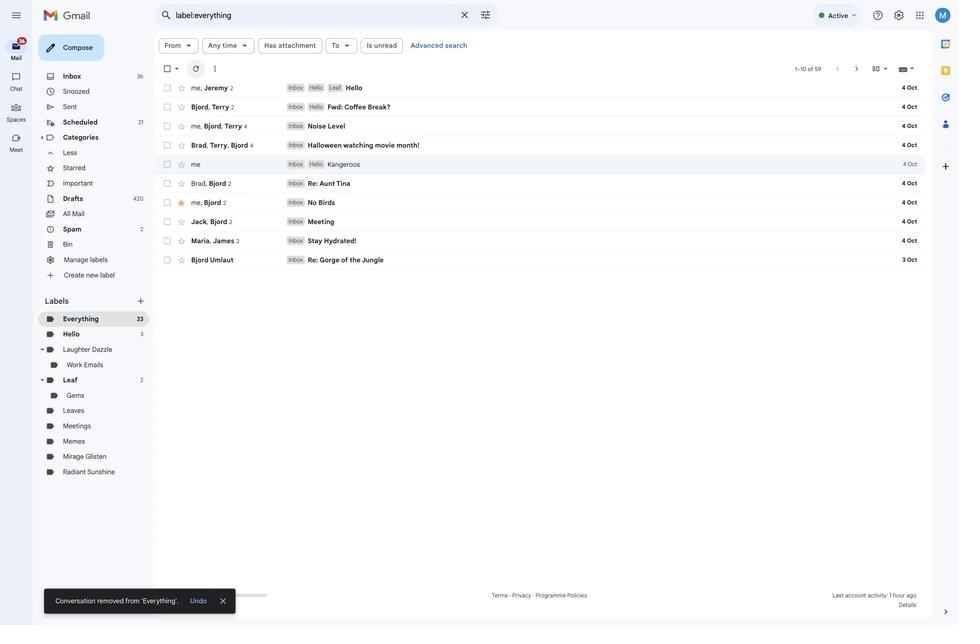 Task type: vqa. For each thing, say whether or not it's contained in the screenshot.
36 within 'Mail' navigation
yes



Task type: describe. For each thing, give the bounding box(es) containing it.
36 inside "link"
[[21, 42, 28, 49]]

bjord , terry 2
[[213, 114, 260, 123]]

is
[[408, 46, 414, 55]]

bin link
[[70, 267, 81, 276]]

me , bjord
[[213, 220, 246, 230]]

row containing maria
[[172, 257, 960, 278]]

7 row from the top
[[172, 278, 960, 300]]

fwd:
[[364, 114, 381, 123]]

, for jack , bjord 2
[[230, 242, 232, 251]]

brad row
[[172, 193, 960, 215]]

jack
[[213, 242, 230, 251]]

snoozed link
[[70, 97, 100, 106]]

starred
[[70, 182, 95, 191]]

dazzle
[[102, 384, 125, 393]]

laughter
[[70, 384, 101, 393]]

hello for row containing bjord
[[344, 115, 359, 123]]

coffee
[[383, 114, 407, 123]]

row containing brad
[[172, 151, 960, 172]]

bjord down the me , bjord , terry 4
[[257, 157, 276, 166]]

work emails
[[74, 401, 115, 410]]

drafts link
[[70, 216, 93, 225]]

birds
[[354, 221, 373, 230]]

inbox noise level
[[321, 136, 384, 145]]

terry for 2
[[235, 114, 255, 123]]

from
[[183, 46, 201, 55]]

work
[[74, 401, 92, 410]]

bjord for me , bjord , terry 4
[[227, 135, 246, 145]]

meetings link
[[70, 469, 101, 478]]

meeting
[[342, 242, 372, 251]]

inbox inside inbox noise level
[[321, 136, 337, 144]]

laughter dazzle link
[[70, 384, 125, 393]]

me , bjord , terry 4
[[213, 135, 275, 145]]

any time
[[232, 46, 263, 55]]

hello row
[[172, 87, 960, 108]]

hello link
[[70, 367, 89, 376]]

1 horizontal spatial 36
[[152, 81, 160, 89]]

search in emails image
[[175, 7, 194, 27]]

jack , bjord 2
[[213, 242, 258, 251]]

bjord down me , jeremy 2 at the top of page
[[213, 114, 232, 123]]

bjord for me , bjord
[[227, 220, 246, 230]]

, for me , bjord
[[223, 220, 225, 230]]

unread
[[416, 46, 441, 55]]

scheduled
[[70, 131, 109, 140]]

noise
[[342, 136, 362, 145]]

mail inside heading
[[12, 61, 24, 69]]

2 for me
[[256, 94, 259, 102]]

everything
[[70, 350, 110, 359]]

spaces
[[7, 129, 29, 137]]

inbox inside brad "row"
[[321, 200, 337, 208]]

3
[[156, 368, 160, 376]]

1 horizontal spatial mail
[[80, 233, 94, 242]]

, for brad , terry , bjord 4
[[230, 157, 232, 166]]

advanced search
[[457, 46, 519, 55]]

59
[[906, 73, 913, 80]]

main content containing maria
[[172, 34, 960, 625]]

has attachment button
[[287, 42, 358, 59]]

jeremy
[[227, 93, 254, 102]]

gmail image
[[48, 6, 106, 28]]

me for me
[[213, 178, 223, 187]]

420
[[148, 217, 160, 225]]

laughter dazzle
[[70, 384, 125, 393]]

gems link
[[74, 435, 94, 444]]

inbox inside me row
[[321, 179, 337, 187]]

0 vertical spatial inbox link
[[70, 80, 90, 89]]

create
[[71, 301, 94, 311]]

2 down 3
[[156, 419, 160, 427]]

snoozed
[[70, 97, 100, 106]]

4 for terry
[[271, 136, 275, 144]]

hello up coffee
[[384, 93, 403, 102]]

movie
[[417, 157, 439, 166]]

to
[[369, 46, 377, 55]]

2 heading from the top
[[0, 163, 36, 171]]

all mail
[[70, 233, 94, 242]]

refresh image
[[213, 71, 223, 82]]

time
[[247, 46, 263, 55]]

drafts
[[70, 216, 93, 225]]

hello up laughter
[[70, 367, 89, 376]]

sent link
[[70, 114, 85, 123]]

me for me , bjord , terry 4
[[213, 135, 223, 145]]

, for maria , james 2
[[233, 263, 235, 272]]

inbox inside inbox no birds
[[321, 221, 337, 229]]

search
[[495, 46, 519, 55]]

row containing jack
[[172, 236, 960, 257]]

36 link
[[6, 40, 31, 59]]

all
[[70, 233, 78, 242]]

inbox link inside brad "row"
[[319, 199, 960, 209]]

james
[[237, 263, 261, 272]]

important
[[70, 199, 103, 208]]

bjord for jack , bjord 2
[[234, 242, 253, 251]]

me , jeremy 2
[[213, 93, 259, 102]]

from button
[[176, 42, 221, 59]]

2 for maria
[[263, 264, 266, 272]]

month!
[[441, 157, 466, 166]]

sent
[[70, 114, 85, 123]]

compose button
[[42, 38, 116, 68]]



Task type: locate. For each thing, give the bounding box(es) containing it.
break?
[[409, 114, 434, 123]]

Search in emails search field
[[172, 4, 555, 30]]

main menu image
[[12, 11, 24, 23]]

clear search image
[[506, 6, 527, 27]]

inbox no birds
[[321, 221, 373, 230]]

4 me from the top
[[213, 220, 223, 230]]

hydrated!
[[360, 263, 396, 272]]

None checkbox
[[181, 92, 191, 103], [181, 114, 191, 124], [181, 135, 191, 146], [181, 177, 191, 188], [181, 199, 191, 209], [181, 262, 191, 273], [181, 284, 191, 294], [181, 92, 191, 103], [181, 114, 191, 124], [181, 135, 191, 146], [181, 177, 191, 188], [181, 199, 191, 209], [181, 262, 191, 273], [181, 284, 191, 294]]

advanced
[[457, 46, 493, 55]]

work emails link
[[74, 401, 115, 410]]

has attachment
[[294, 46, 351, 55]]

1 row from the top
[[172, 108, 960, 130]]

bjord up maria , james 2
[[234, 242, 253, 251]]

inbox inside inbox meeting
[[321, 242, 337, 250]]

bjord
[[213, 114, 232, 123], [227, 135, 246, 145], [257, 157, 276, 166], [227, 220, 246, 230], [234, 242, 253, 251]]

36
[[21, 42, 28, 49], [152, 81, 160, 89]]

36 up mail heading on the top of page
[[21, 42, 28, 49]]

1 vertical spatial brad
[[213, 199, 228, 208]]

2 up the me , bjord , terry 4
[[257, 115, 260, 123]]

inbox inside inbox stay hydrated!
[[321, 264, 337, 272]]

me for me , jeremy 2
[[213, 93, 223, 102]]

brad for brad
[[213, 199, 228, 208]]

0 vertical spatial 36
[[21, 42, 28, 49]]

4 for bjord
[[278, 158, 282, 165]]

2 me from the top
[[213, 135, 223, 145]]

,
[[223, 93, 225, 102], [232, 114, 234, 123], [223, 135, 225, 145], [246, 135, 248, 145], [230, 157, 232, 166], [253, 157, 255, 166], [223, 220, 225, 230], [230, 242, 232, 251], [233, 263, 235, 272]]

of
[[898, 73, 904, 80]]

1 heading from the top
[[0, 95, 36, 103]]

inbox halloween watching movie month!
[[321, 157, 466, 166]]

bjord up jack , bjord 2
[[227, 220, 246, 230]]

less
[[70, 165, 86, 175]]

mail down 36 "link"
[[12, 61, 24, 69]]

everything link
[[70, 350, 110, 359]]

0 horizontal spatial leaf
[[70, 418, 86, 427]]

2 inside jack , bjord 2
[[255, 243, 258, 250]]

inbox stay hydrated!
[[321, 263, 396, 272]]

leaf
[[366, 94, 379, 102], [70, 418, 86, 427]]

4 row from the top
[[172, 215, 960, 236]]

bjord down bjord , terry 2
[[227, 135, 246, 145]]

heading
[[0, 95, 36, 103], [0, 163, 36, 171]]

2 row from the top
[[172, 130, 960, 151]]

, inside hello row
[[223, 93, 225, 102]]

emails
[[93, 401, 115, 410]]

1 vertical spatial terry
[[250, 135, 269, 145]]

brad , terry , bjord 4
[[213, 157, 282, 166]]

0 vertical spatial heading
[[0, 95, 36, 103]]

0 horizontal spatial inbox link
[[70, 80, 90, 89]]

hello left fwd:
[[344, 115, 359, 123]]

2 right "james"
[[263, 264, 266, 272]]

me row
[[172, 172, 960, 193]]

meetings
[[70, 469, 101, 478]]

scheduled link
[[70, 131, 109, 140]]

2 vertical spatial terry
[[233, 157, 253, 166]]

terry up the me , bjord , terry 4
[[235, 114, 255, 123]]

advanced search button
[[452, 41, 524, 61]]

1 vertical spatial mail
[[80, 233, 94, 242]]

maria
[[213, 263, 233, 272]]

heading down spaces heading
[[0, 163, 36, 171]]

is unread button
[[401, 42, 448, 59]]

categories link
[[70, 148, 110, 157]]

1 me from the top
[[213, 93, 223, 102]]

1 vertical spatial heading
[[0, 163, 36, 171]]

21
[[154, 132, 160, 140]]

spam
[[70, 250, 91, 259]]

1 brad from the top
[[213, 157, 230, 166]]

terry
[[235, 114, 255, 123], [250, 135, 269, 145], [233, 157, 253, 166]]

1 vertical spatial inbox link
[[319, 199, 960, 209]]

hello for hello row
[[344, 94, 359, 102]]

6 row from the top
[[172, 257, 960, 278]]

halloween
[[342, 157, 380, 166]]

no
[[342, 221, 352, 230]]

36 up 21
[[152, 81, 160, 89]]

1 vertical spatial 36
[[152, 81, 160, 89]]

terry down the me , bjord , terry 4
[[233, 157, 253, 166]]

, for me , jeremy 2
[[223, 93, 225, 102]]

brad for brad , terry , bjord 4
[[213, 157, 230, 166]]

me up "jack"
[[213, 220, 223, 230]]

spaces heading
[[0, 129, 36, 137]]

gems
[[74, 435, 94, 444]]

4 inside the me , bjord , terry 4
[[271, 136, 275, 144]]

hello
[[384, 93, 403, 102], [344, 94, 359, 102], [344, 115, 359, 123], [344, 179, 359, 187], [70, 367, 89, 376]]

new
[[96, 301, 110, 311]]

any time button
[[225, 42, 283, 59]]

hello up the noise
[[344, 94, 359, 102]]

inbox inside hello row
[[321, 94, 337, 102]]

of 59
[[896, 73, 913, 80]]

row containing bjord
[[172, 108, 960, 130]]

5 row from the top
[[172, 236, 960, 257]]

, for bjord , terry 2
[[232, 114, 234, 123]]

row
[[172, 108, 960, 130], [172, 130, 960, 151], [172, 151, 960, 172], [172, 215, 960, 236], [172, 236, 960, 257], [172, 257, 960, 278], [172, 278, 960, 300]]

leaf up fwd:
[[366, 94, 379, 102]]

2 right jeremy
[[256, 94, 259, 102]]

hello down halloween
[[344, 179, 359, 187]]

0 vertical spatial leaf
[[366, 94, 379, 102]]

4 inside brad , terry , bjord 4
[[278, 158, 282, 165]]

2 inside bjord , terry 2
[[257, 115, 260, 123]]

me inside hello row
[[213, 93, 223, 102]]

fwd: coffee break?
[[364, 114, 434, 123]]

heading up spaces at top
[[0, 95, 36, 103]]

maria , james 2
[[213, 263, 266, 272]]

mail right all
[[80, 233, 94, 242]]

hello inside me row
[[344, 179, 359, 187]]

2 for bjord
[[257, 115, 260, 123]]

me down brad , terry , bjord 4
[[213, 178, 223, 187]]

2 down the 420
[[156, 251, 160, 259]]

2 up "james"
[[255, 243, 258, 250]]

spam link
[[70, 250, 91, 259]]

0 vertical spatial terry
[[235, 114, 255, 123]]

inbox
[[70, 80, 90, 89], [321, 94, 337, 102], [321, 115, 337, 123], [321, 136, 337, 144], [321, 157, 337, 165], [321, 179, 337, 187], [321, 200, 337, 208], [321, 221, 337, 229], [321, 242, 337, 250], [321, 264, 337, 272]]

mail heading
[[0, 61, 36, 69]]

stay
[[342, 263, 358, 272]]

compose
[[70, 48, 103, 58]]

23
[[152, 351, 160, 359]]

label
[[112, 301, 128, 311]]

1 vertical spatial leaf
[[70, 418, 86, 427]]

4
[[271, 136, 275, 144], [278, 158, 282, 165]]

leaves
[[70, 452, 94, 461]]

mail
[[12, 61, 24, 69], [80, 233, 94, 242]]

2 for jack
[[255, 243, 258, 250]]

leaf link
[[70, 418, 86, 427]]

starred link
[[70, 182, 95, 191]]

1 horizontal spatial 4
[[278, 158, 282, 165]]

me
[[213, 93, 223, 102], [213, 135, 223, 145], [213, 178, 223, 187], [213, 220, 223, 230]]

0 horizontal spatial 4
[[271, 136, 275, 144]]

alert
[[17, 24, 960, 34]]

older image
[[947, 71, 958, 82]]

me down refresh icon
[[213, 93, 223, 102]]

, for me , bjord , terry 4
[[223, 135, 225, 145]]

level
[[364, 136, 384, 145]]

labels
[[50, 329, 76, 340]]

1 horizontal spatial leaf
[[366, 94, 379, 102]]

3 me from the top
[[213, 178, 223, 187]]

attachment
[[309, 46, 351, 55]]

3 row from the top
[[172, 151, 960, 172]]

hello for me row
[[344, 179, 359, 187]]

important link
[[70, 199, 103, 208]]

0 horizontal spatial 36
[[21, 42, 28, 49]]

me down bjord , terry 2
[[213, 135, 223, 145]]

0 vertical spatial brad
[[213, 157, 230, 166]]

watching
[[382, 157, 415, 166]]

2 inside me , jeremy 2
[[256, 94, 259, 102]]

terry for ,
[[233, 157, 253, 166]]

0 horizontal spatial mail
[[12, 61, 24, 69]]

brad
[[213, 157, 230, 166], [213, 199, 228, 208]]

leaves link
[[70, 452, 94, 461]]

inbox inside inbox halloween watching movie month!
[[321, 157, 337, 165]]

bin
[[70, 267, 81, 276]]

main content
[[172, 34, 960, 625]]

inbox meeting
[[321, 242, 372, 251]]

has
[[294, 46, 307, 55]]

0 vertical spatial mail
[[12, 61, 24, 69]]

leaf inside hello row
[[366, 94, 379, 102]]

brad down the me , bjord , terry 4
[[213, 157, 230, 166]]

mail navigation
[[0, 34, 37, 625]]

create new label
[[71, 301, 128, 311]]

labels heading
[[50, 329, 151, 340]]

me inside me row
[[213, 178, 223, 187]]

terry up brad , terry , bjord 4
[[250, 135, 269, 145]]

2 brad from the top
[[213, 199, 228, 208]]

brad inside brad "row"
[[213, 199, 228, 208]]

1 horizontal spatial inbox link
[[319, 199, 960, 209]]

brad up me , bjord
[[213, 199, 228, 208]]

0 vertical spatial 4
[[271, 136, 275, 144]]

categories
[[70, 148, 110, 157]]

None checkbox
[[181, 71, 191, 82], [181, 156, 191, 167], [181, 220, 191, 231], [181, 241, 191, 252], [181, 71, 191, 82], [181, 156, 191, 167], [181, 220, 191, 231], [181, 241, 191, 252]]

to button
[[362, 42, 397, 59]]

1 vertical spatial 4
[[278, 158, 282, 165]]

create new label link
[[71, 301, 128, 311]]

inbox link
[[70, 80, 90, 89], [319, 199, 960, 209]]

all mail link
[[70, 233, 94, 242]]

2 inside maria , james 2
[[263, 264, 266, 272]]

me for me , bjord
[[213, 220, 223, 230]]

Search in emails text field
[[196, 12, 504, 22]]

leaf down 'work'
[[70, 418, 86, 427]]



